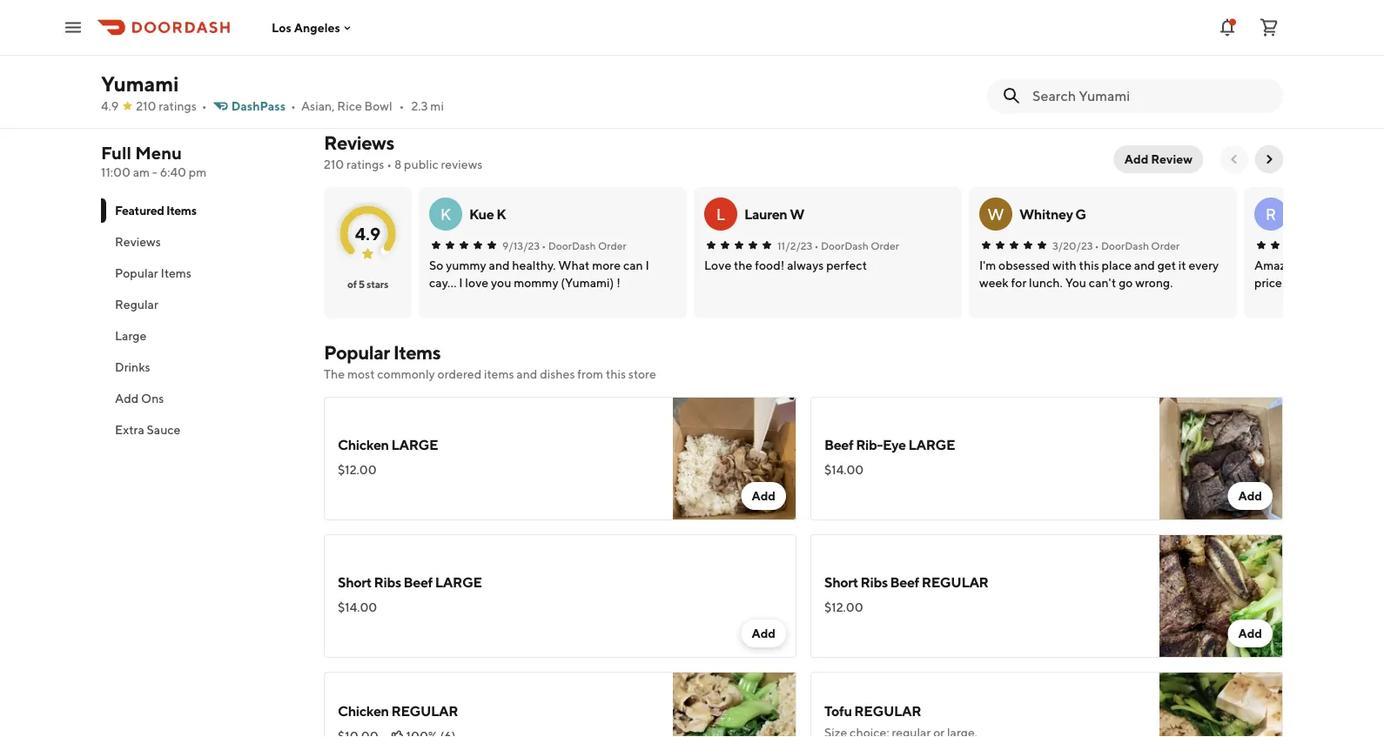 Task type: describe. For each thing, give the bounding box(es) containing it.
reviews for reviews
[[115, 235, 161, 249]]

doordash for k
[[548, 239, 596, 252]]

1 vertical spatial eye
[[883, 437, 906, 453]]

doordash for l
[[821, 239, 869, 252]]

beef rib-eye large button
[[462, 0, 599, 112]]

chicken inside chicken regular button
[[740, 44, 791, 61]]

menu
[[135, 143, 182, 163]]

los angeles
[[272, 20, 340, 35]]

l
[[716, 205, 726, 223]]

• left asian,
[[291, 99, 296, 113]]

items for featured items
[[166, 203, 196, 218]]

1 horizontal spatial beef rib-eye large
[[825, 437, 956, 453]]

$12.00 for short
[[825, 600, 864, 615]]

order for l
[[871, 239, 900, 252]]

add review
[[1125, 152, 1193, 166]]

5
[[359, 278, 365, 290]]

dashpass
[[231, 99, 286, 113]]

chicken large image
[[673, 397, 797, 521]]

stars
[[367, 278, 388, 290]]

• right the 3/20/23
[[1095, 239, 1099, 252]]

1 vertical spatial chicken large
[[338, 437, 438, 453]]

1 vertical spatial rib-
[[856, 437, 883, 453]]

2.3
[[411, 99, 428, 113]]

regular inside pork loin regular $10.00
[[1213, 44, 1280, 61]]

0 items, open order cart image
[[1259, 17, 1280, 38]]

featured
[[115, 203, 164, 218]]

dishes
[[540, 367, 575, 381]]

from
[[578, 367, 604, 381]]

short ribs beef large
[[338, 574, 482, 591]]

pork loin regular $10.00
[[1153, 44, 1280, 81]]

large
[[115, 329, 147, 343]]

review
[[1151, 152, 1193, 166]]

tofu for tofu regular
[[825, 703, 852, 720]]

$12.00 for chicken
[[338, 463, 377, 477]]

chicken large inside button
[[327, 44, 428, 61]]

1 horizontal spatial w
[[988, 205, 1005, 223]]

chicken large button
[[324, 0, 462, 93]]

lauren
[[745, 206, 788, 222]]

beef inside short ribs beef regular button
[[668, 44, 697, 61]]

large inside button
[[924, 44, 971, 61]]

ribs inside short ribs beef regular
[[639, 44, 666, 61]]

11:00
[[101, 165, 131, 179]]

• doordash order for l
[[815, 239, 900, 252]]

doordash for w
[[1102, 239, 1149, 252]]

0 horizontal spatial 4.9
[[101, 99, 119, 113]]

add review button
[[1114, 145, 1203, 173]]

chicken regular inside button
[[740, 44, 861, 61]]

items for popular items
[[161, 266, 192, 280]]

eye inside beef rib-eye large
[[523, 44, 547, 61]]

items for popular items the most commonly ordered items and dishes from this store
[[393, 341, 441, 364]]

• right 11/2/23 on the right top of the page
[[815, 239, 819, 252]]

-
[[152, 165, 158, 179]]

rib- inside beef rib-eye large
[[497, 44, 523, 61]]

210 ratings •
[[136, 99, 207, 113]]

add ons
[[115, 391, 164, 406]]

popular items the most commonly ordered items and dishes from this store
[[324, 341, 656, 381]]

regular inside short ribs beef regular
[[603, 63, 669, 80]]

lauren w
[[745, 206, 805, 222]]

public
[[404, 157, 439, 172]]

the
[[324, 367, 345, 381]]

pork
[[1153, 44, 1182, 61]]

reviews for reviews 210 ratings • 8 public reviews
[[324, 131, 394, 154]]

asian, rice bowl • 2.3 mi
[[301, 99, 444, 113]]

0 horizontal spatial k
[[440, 205, 451, 223]]

ribs for $14.00
[[374, 574, 401, 591]]

yumami
[[101, 71, 179, 96]]

0 horizontal spatial w
[[790, 206, 805, 222]]

ratings inside reviews 210 ratings • 8 public reviews
[[347, 157, 384, 172]]

r
[[1266, 205, 1277, 223]]

add button for beef rib-eye large
[[1228, 482, 1273, 510]]

chicken regular image
[[673, 672, 797, 738]]

beef rib-eye large inside button
[[465, 44, 547, 80]]

• right the 9/13/23
[[542, 239, 546, 252]]

ordered
[[438, 367, 482, 381]]

drinks
[[115, 360, 150, 374]]

reviews
[[441, 157, 483, 172]]

items
[[484, 367, 514, 381]]

full menu 11:00 am - 6:40 pm
[[101, 143, 207, 179]]

short ribs beef regular button
[[599, 0, 737, 112]]

0 horizontal spatial chicken regular
[[338, 703, 458, 720]]

reviews link
[[324, 131, 394, 154]]

and
[[517, 367, 538, 381]]

this
[[606, 367, 626, 381]]

los angeles button
[[272, 20, 354, 35]]

add ons button
[[101, 383, 303, 414]]

9/13/23
[[502, 239, 540, 252]]

of
[[347, 278, 357, 290]]

add button for short ribs beef regular
[[1228, 620, 1273, 648]]

tofu regular
[[825, 703, 921, 720]]



Task type: vqa. For each thing, say whether or not it's contained in the screenshot.
OF
yes



Task type: locate. For each thing, give the bounding box(es) containing it.
chicken large up 'bowl'
[[327, 44, 428, 61]]

• doordash order right 11/2/23 on the right top of the page
[[815, 239, 900, 252]]

popular for popular items
[[115, 266, 158, 280]]

1 horizontal spatial tofu
[[1015, 44, 1043, 61]]

0 horizontal spatial $10.00
[[1015, 67, 1056, 81]]

$10.00 inside 'tofu regular $10.00'
[[1015, 67, 1056, 81]]

tofu regular image
[[1160, 672, 1284, 738]]

doordash right 11/2/23 on the right top of the page
[[821, 239, 869, 252]]

1 vertical spatial beef rib-eye large
[[825, 437, 956, 453]]

items down reviews button
[[161, 266, 192, 280]]

0 horizontal spatial ribs
[[374, 574, 401, 591]]

1 vertical spatial ratings
[[347, 157, 384, 172]]

4.9 down yumami
[[101, 99, 119, 113]]

open menu image
[[63, 17, 84, 38]]

loin
[[1184, 44, 1211, 61]]

0 horizontal spatial short ribs beef regular
[[603, 44, 697, 80]]

shrimp
[[878, 44, 922, 61]]

short ribs beef regular image
[[1160, 535, 1284, 658]]

1 vertical spatial 210
[[324, 157, 344, 172]]

1 vertical spatial $14.00
[[338, 600, 377, 615]]

mi
[[430, 99, 444, 113]]

• inside reviews 210 ratings • 8 public reviews
[[387, 157, 392, 172]]

0 horizontal spatial reviews
[[115, 235, 161, 249]]

2 horizontal spatial ribs
[[861, 574, 888, 591]]

eye
[[523, 44, 547, 61], [883, 437, 906, 453]]

order for w
[[1151, 239, 1180, 252]]

ons
[[141, 391, 164, 406]]

1 horizontal spatial short
[[603, 44, 636, 61]]

3 • doordash order from the left
[[1095, 239, 1180, 252]]

ratings
[[159, 99, 197, 113], [347, 157, 384, 172]]

previous image
[[1228, 152, 1242, 166]]

ribs for $12.00
[[861, 574, 888, 591]]

add
[[1239, 4, 1263, 18], [1125, 152, 1149, 166], [115, 391, 139, 406], [752, 489, 776, 503], [1239, 489, 1263, 503], [752, 627, 776, 641], [1239, 627, 1263, 641]]

1 horizontal spatial 4.9
[[355, 223, 381, 244]]

dashpass •
[[231, 99, 296, 113]]

2 horizontal spatial order
[[1151, 239, 1180, 252]]

1 doordash from the left
[[548, 239, 596, 252]]

0 vertical spatial 4.9
[[101, 99, 119, 113]]

reviews down featured
[[115, 235, 161, 249]]

0 vertical spatial $14.00
[[825, 463, 864, 477]]

1 horizontal spatial ribs
[[639, 44, 666, 61]]

1 horizontal spatial $12.00
[[825, 600, 864, 615]]

ratings down yumami
[[159, 99, 197, 113]]

popular items button
[[101, 258, 303, 289]]

popular inside 'popular items the most commonly ordered items and dishes from this store'
[[324, 341, 390, 364]]

popular for popular items the most commonly ordered items and dishes from this store
[[324, 341, 390, 364]]

doordash right the 3/20/23
[[1102, 239, 1149, 252]]

regular
[[794, 44, 861, 61], [1045, 44, 1112, 61], [1213, 44, 1280, 61], [603, 63, 669, 80], [922, 574, 989, 591], [391, 703, 458, 720], [855, 703, 921, 720]]

drinks button
[[101, 352, 303, 383]]

0 horizontal spatial doordash
[[548, 239, 596, 252]]

popular up most
[[324, 341, 390, 364]]

0 vertical spatial reviews
[[324, 131, 394, 154]]

0 vertical spatial $12.00
[[338, 463, 377, 477]]

shrimp large button
[[874, 0, 1012, 93]]

210 down yumami
[[136, 99, 156, 113]]

0 horizontal spatial popular
[[115, 266, 158, 280]]

tofu regular $10.00
[[1015, 44, 1112, 81]]

add button for chicken large
[[741, 482, 786, 510]]

los
[[272, 20, 292, 35]]

reviews inside button
[[115, 235, 161, 249]]

0 vertical spatial ratings
[[159, 99, 197, 113]]

•
[[202, 99, 207, 113], [291, 99, 296, 113], [399, 99, 404, 113], [387, 157, 392, 172], [542, 239, 546, 252], [815, 239, 819, 252], [1095, 239, 1099, 252]]

• doordash order right the 3/20/23
[[1095, 239, 1180, 252]]

next image
[[1263, 152, 1277, 166]]

angeles
[[294, 20, 340, 35]]

chicken inside chicken large button
[[327, 44, 378, 61]]

popular up regular
[[115, 266, 158, 280]]

• doordash order for k
[[542, 239, 627, 252]]

3/20/23
[[1053, 239, 1093, 252]]

chicken
[[327, 44, 378, 61], [740, 44, 791, 61], [338, 437, 389, 453], [338, 703, 389, 720]]

• doordash order right the 9/13/23
[[542, 239, 627, 252]]

tofu for tofu regular $10.00
[[1015, 44, 1043, 61]]

• left 8
[[387, 157, 392, 172]]

asian,
[[301, 99, 335, 113]]

beef inside beef rib-eye large button
[[465, 44, 494, 61]]

1 horizontal spatial ratings
[[347, 157, 384, 172]]

extra sauce button
[[101, 414, 303, 446]]

$14.00 for beef
[[825, 463, 864, 477]]

0 vertical spatial chicken large
[[327, 44, 428, 61]]

short inside short ribs beef regular button
[[603, 44, 636, 61]]

2 horizontal spatial • doordash order
[[1095, 239, 1180, 252]]

1 vertical spatial tofu
[[825, 703, 852, 720]]

0 horizontal spatial • doordash order
[[542, 239, 627, 252]]

2 horizontal spatial short
[[825, 574, 858, 591]]

ratings down reviews link
[[347, 157, 384, 172]]

3 doordash from the left
[[1102, 239, 1149, 252]]

1 $10.00 from the left
[[1015, 67, 1056, 81]]

k
[[440, 205, 451, 223], [497, 206, 506, 222]]

full
[[101, 143, 132, 163]]

order
[[598, 239, 627, 252], [871, 239, 900, 252], [1151, 239, 1180, 252]]

reviews down rice
[[324, 131, 394, 154]]

0 horizontal spatial ratings
[[159, 99, 197, 113]]

regular button
[[101, 289, 303, 320]]

items inside 'popular items the most commonly ordered items and dishes from this store'
[[393, 341, 441, 364]]

beef rib-eye large
[[465, 44, 547, 80], [825, 437, 956, 453]]

4.9
[[101, 99, 119, 113], [355, 223, 381, 244]]

items up 'commonly'
[[393, 341, 441, 364]]

0 horizontal spatial $14.00
[[338, 600, 377, 615]]

2 order from the left
[[871, 239, 900, 252]]

8
[[394, 157, 402, 172]]

6:40
[[160, 165, 186, 179]]

4.9 up of 5 stars
[[355, 223, 381, 244]]

0 vertical spatial popular
[[115, 266, 158, 280]]

1 horizontal spatial • doordash order
[[815, 239, 900, 252]]

0 horizontal spatial tofu
[[825, 703, 852, 720]]

210
[[136, 99, 156, 113], [324, 157, 344, 172]]

reviews inside reviews 210 ratings • 8 public reviews
[[324, 131, 394, 154]]

0 horizontal spatial 210
[[136, 99, 156, 113]]

regular inside 'tofu regular $10.00'
[[1045, 44, 1112, 61]]

regular
[[115, 297, 158, 312]]

0 vertical spatial beef rib-eye large
[[465, 44, 547, 80]]

• left the dashpass
[[202, 99, 207, 113]]

3 order from the left
[[1151, 239, 1180, 252]]

short for $14.00
[[338, 574, 372, 591]]

1 horizontal spatial $10.00
[[1153, 67, 1194, 81]]

kue
[[469, 206, 494, 222]]

1 horizontal spatial doordash
[[821, 239, 869, 252]]

kue k
[[469, 206, 506, 222]]

1 horizontal spatial chicken regular
[[740, 44, 861, 61]]

1 horizontal spatial 210
[[324, 157, 344, 172]]

1 horizontal spatial reviews
[[324, 131, 394, 154]]

popular
[[115, 266, 158, 280], [324, 341, 390, 364]]

• doordash order for w
[[1095, 239, 1180, 252]]

tofu
[[1015, 44, 1043, 61], [825, 703, 852, 720]]

0 vertical spatial eye
[[523, 44, 547, 61]]

w
[[988, 205, 1005, 223], [790, 206, 805, 222]]

shrimp large
[[878, 44, 971, 61]]

1 horizontal spatial rib-
[[856, 437, 883, 453]]

210 inside reviews 210 ratings • 8 public reviews
[[324, 157, 344, 172]]

store
[[629, 367, 656, 381]]

chicken regular button
[[737, 0, 874, 93]]

w left whitney
[[988, 205, 1005, 223]]

items up reviews button
[[166, 203, 196, 218]]

0 vertical spatial chicken regular
[[740, 44, 861, 61]]

large button
[[101, 320, 303, 352]]

whitney
[[1020, 206, 1073, 222]]

1 horizontal spatial order
[[871, 239, 900, 252]]

popular inside button
[[115, 266, 158, 280]]

k right the kue
[[497, 206, 506, 222]]

popular items
[[115, 266, 192, 280]]

extra
[[115, 423, 144, 437]]

chicken large down 'commonly'
[[338, 437, 438, 453]]

notification bell image
[[1217, 17, 1238, 38]]

order for k
[[598, 239, 627, 252]]

Item Search search field
[[1033, 86, 1270, 105]]

• left 2.3
[[399, 99, 404, 113]]

sauce
[[147, 423, 181, 437]]

0 vertical spatial items
[[166, 203, 196, 218]]

2 $10.00 from the left
[[1153, 67, 1194, 81]]

am
[[133, 165, 150, 179]]

1 vertical spatial short ribs beef regular
[[825, 574, 989, 591]]

short ribs beef regular inside button
[[603, 44, 697, 80]]

tofu inside 'tofu regular $10.00'
[[1015, 44, 1043, 61]]

2 • doordash order from the left
[[815, 239, 900, 252]]

1 • doordash order from the left
[[542, 239, 627, 252]]

of 5 stars
[[347, 278, 388, 290]]

g
[[1076, 206, 1087, 222]]

0 vertical spatial short ribs beef regular
[[603, 44, 697, 80]]

short for $12.00
[[825, 574, 858, 591]]

1 vertical spatial chicken regular
[[338, 703, 458, 720]]

11/2/23
[[778, 239, 813, 252]]

w right lauren
[[790, 206, 805, 222]]

items inside button
[[161, 266, 192, 280]]

1 horizontal spatial k
[[497, 206, 506, 222]]

pm
[[189, 165, 207, 179]]

1 horizontal spatial popular
[[324, 341, 390, 364]]

2 doordash from the left
[[821, 239, 869, 252]]

210 down reviews link
[[324, 157, 344, 172]]

reviews 210 ratings • 8 public reviews
[[324, 131, 483, 172]]

1 order from the left
[[598, 239, 627, 252]]

whitney g
[[1020, 206, 1087, 222]]

$10.00 inside pork loin regular $10.00
[[1153, 67, 1194, 81]]

featured items
[[115, 203, 196, 218]]

$10.00
[[1015, 67, 1056, 81], [1153, 67, 1194, 81]]

0 horizontal spatial eye
[[523, 44, 547, 61]]

1 vertical spatial popular
[[324, 341, 390, 364]]

$14.00 for short
[[338, 600, 377, 615]]

1 horizontal spatial short ribs beef regular
[[825, 574, 989, 591]]

1 horizontal spatial eye
[[883, 437, 906, 453]]

reviews
[[324, 131, 394, 154], [115, 235, 161, 249]]

• doordash order
[[542, 239, 627, 252], [815, 239, 900, 252], [1095, 239, 1180, 252]]

beef rib-eye large image
[[1160, 397, 1284, 521]]

1 vertical spatial 4.9
[[355, 223, 381, 244]]

$14.00
[[825, 463, 864, 477], [338, 600, 377, 615]]

reviews button
[[101, 226, 303, 258]]

rib-
[[497, 44, 523, 61], [856, 437, 883, 453]]

$12.00
[[338, 463, 377, 477], [825, 600, 864, 615]]

2 vertical spatial items
[[393, 341, 441, 364]]

1 vertical spatial $12.00
[[825, 600, 864, 615]]

0 horizontal spatial rib-
[[497, 44, 523, 61]]

most
[[347, 367, 375, 381]]

commonly
[[377, 367, 435, 381]]

0 vertical spatial rib-
[[497, 44, 523, 61]]

doordash right the 9/13/23
[[548, 239, 596, 252]]

k left the kue
[[440, 205, 451, 223]]

0 horizontal spatial $12.00
[[338, 463, 377, 477]]

bowl
[[364, 99, 392, 113]]

1 vertical spatial items
[[161, 266, 192, 280]]

chicken large
[[327, 44, 428, 61], [338, 437, 438, 453]]

0 horizontal spatial beef rib-eye large
[[465, 44, 547, 80]]

rice
[[337, 99, 362, 113]]

0 vertical spatial tofu
[[1015, 44, 1043, 61]]

add button
[[1228, 0, 1273, 25], [741, 482, 786, 510], [1228, 482, 1273, 510], [741, 620, 786, 648], [1228, 620, 1273, 648]]

0 horizontal spatial short
[[338, 574, 372, 591]]

1 horizontal spatial $14.00
[[825, 463, 864, 477]]

beef
[[465, 44, 494, 61], [668, 44, 697, 61], [825, 437, 854, 453], [404, 574, 433, 591], [890, 574, 920, 591]]

0 vertical spatial 210
[[136, 99, 156, 113]]

0 horizontal spatial order
[[598, 239, 627, 252]]

1 vertical spatial reviews
[[115, 235, 161, 249]]

2 horizontal spatial doordash
[[1102, 239, 1149, 252]]

extra sauce
[[115, 423, 181, 437]]

large
[[381, 44, 428, 61], [924, 44, 971, 61], [465, 63, 512, 80], [391, 437, 438, 453], [909, 437, 956, 453], [435, 574, 482, 591]]



